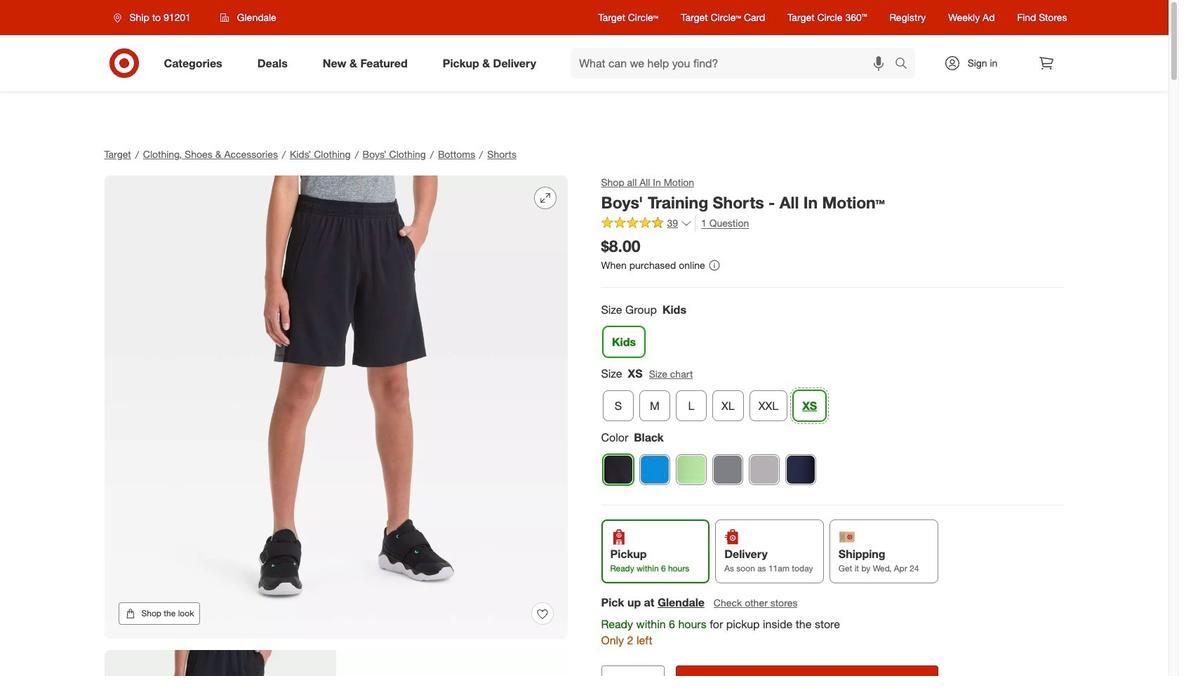 Task type: locate. For each thing, give the bounding box(es) containing it.
What can we help you find? suggestions appear below search field
[[571, 48, 898, 79]]

group
[[600, 302, 1065, 363], [600, 366, 1065, 427]]

1 vertical spatial group
[[600, 366, 1065, 427]]

black image
[[603, 455, 633, 484]]

navy blue image
[[786, 455, 815, 484]]

0 vertical spatial group
[[600, 302, 1065, 363]]

image gallery element
[[104, 176, 568, 676]]

1 group from the top
[[600, 302, 1065, 363]]

boys' training shorts - all in motion™, 1 of 5 image
[[104, 176, 568, 639]]



Task type: vqa. For each thing, say whether or not it's contained in the screenshot.
1st group from the top of the page
yes



Task type: describe. For each thing, give the bounding box(es) containing it.
light gray image
[[749, 455, 779, 484]]

blue image
[[640, 455, 669, 484]]

2 group from the top
[[600, 366, 1065, 427]]

green image
[[676, 455, 706, 484]]

heather black image
[[713, 455, 742, 484]]



